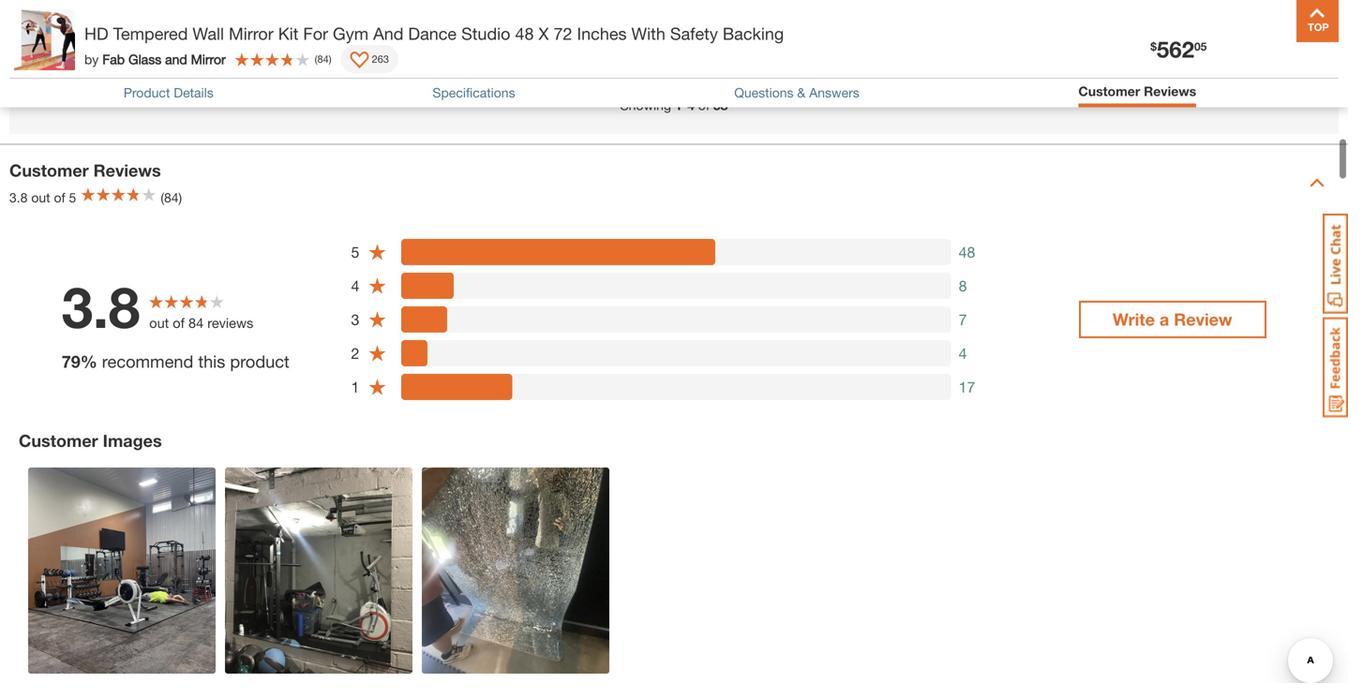 Task type: locate. For each thing, give the bounding box(es) containing it.
1 horizontal spatial 8
[[1308, 21, 1314, 34]]

0 vertical spatial 48
[[515, 23, 534, 44]]

0 vertical spatial customer reviews
[[1079, 83, 1197, 99]]

safety
[[670, 23, 718, 44]]

8
[[1308, 21, 1314, 34], [959, 277, 967, 295]]

58
[[713, 98, 728, 113]]

0 vertical spatial 3.8
[[9, 190, 28, 205]]

and
[[373, 23, 404, 44]]

reviews down diy
[[1144, 83, 1197, 99]]

263 button
[[341, 45, 398, 73]]

reviews
[[1144, 83, 1197, 99], [93, 160, 161, 180]]

2 horizontal spatial of
[[698, 98, 710, 113]]

48
[[515, 23, 534, 44], [959, 243, 976, 261]]

1 vertical spatial customer reviews
[[9, 160, 161, 180]]

1 right showing on the left of the page
[[675, 98, 682, 113]]

hd tempered wall mirror kit for gym and dance studio 48 x 72 inches with safety backing
[[84, 23, 784, 44]]

05
[[1194, 40, 1207, 53]]

%
[[80, 352, 97, 372]]

backing
[[723, 23, 784, 44]]

questions & answers
[[734, 85, 860, 100]]

0 vertical spatial 84
[[317, 53, 329, 65]]

0 horizontal spatial reviews
[[93, 160, 161, 180]]

7
[[959, 311, 967, 329]]

customer reviews
[[1079, 83, 1197, 99], [9, 160, 161, 180]]

1 vertical spatial 4
[[351, 277, 359, 295]]

4 up 3
[[351, 277, 359, 295]]

details
[[174, 85, 214, 100]]

48 up 7
[[959, 243, 976, 261]]

0 vertical spatial 4
[[687, 98, 695, 113]]

3.8
[[9, 190, 28, 205], [62, 273, 140, 340]]

specifications button
[[433, 85, 515, 100], [433, 85, 515, 100]]

3
[[351, 311, 359, 329]]

17
[[959, 378, 976, 396]]

customer up 3.8 out of 5
[[9, 160, 89, 180]]

diy
[[1133, 49, 1157, 67]]

1 vertical spatial out
[[149, 315, 169, 331]]

1 down 2
[[351, 378, 359, 396]]

navigation
[[535, 22, 813, 96]]

mirror left 'kit'
[[229, 23, 274, 44]]

0 vertical spatial of
[[698, 98, 710, 113]]

write
[[1113, 309, 1155, 330]]

4 down 7
[[959, 345, 967, 362]]

0 horizontal spatial 5
[[69, 190, 76, 205]]

daly
[[120, 36, 149, 54]]

the home depot logo image
[[15, 15, 75, 75]]

customer reviews up 3.8 out of 5
[[9, 160, 161, 180]]

3.8 for 3.8
[[62, 273, 140, 340]]

1 vertical spatial customer
[[9, 160, 89, 180]]

2 vertical spatial 4
[[959, 345, 967, 362]]

mirror
[[229, 23, 274, 44], [191, 51, 226, 67]]

product details
[[124, 85, 214, 100]]

mirror down wall at left top
[[191, 51, 226, 67]]

images
[[103, 431, 162, 451]]

$
[[1151, 40, 1157, 53]]

5 star icon image from the top
[[368, 378, 387, 396]]

4 left 58
[[687, 98, 695, 113]]

1 horizontal spatial of
[[173, 315, 185, 331]]

1 horizontal spatial mirror
[[229, 23, 274, 44]]

0 horizontal spatial of
[[54, 190, 65, 205]]

with
[[631, 23, 666, 44]]

and
[[165, 51, 187, 67]]

1
[[675, 98, 682, 113], [351, 378, 359, 396]]

0 vertical spatial 5
[[69, 190, 76, 205]]

1 horizontal spatial 48
[[959, 243, 976, 261]]

263
[[372, 53, 389, 65]]

3 star icon image from the top
[[368, 311, 387, 329]]

star icon image
[[368, 243, 387, 261], [368, 277, 387, 295], [368, 311, 387, 329], [368, 344, 387, 363], [368, 378, 387, 396]]

questions & answers button
[[734, 85, 860, 100], [734, 85, 860, 100]]

1 star icon image from the top
[[368, 243, 387, 261]]

customer reviews button
[[1079, 83, 1197, 103], [1079, 83, 1197, 99]]

product
[[230, 352, 290, 372]]

0 horizontal spatial 1
[[351, 378, 359, 396]]

1 horizontal spatial customer reviews
[[1079, 83, 1197, 99]]

dance
[[408, 23, 457, 44]]

72
[[554, 23, 572, 44]]

answers
[[809, 85, 860, 100]]

0 horizontal spatial 8
[[959, 277, 967, 295]]

0 horizontal spatial customer reviews
[[9, 160, 161, 180]]

customer reviews down diy
[[1079, 83, 1197, 99]]

write a review
[[1113, 309, 1233, 330]]

2 star icon image from the top
[[368, 277, 387, 295]]

1 vertical spatial reviews
[[93, 160, 161, 180]]

4 star icon image from the top
[[368, 344, 387, 363]]

1 horizontal spatial 3.8
[[62, 273, 140, 340]]

product details button
[[124, 85, 214, 100], [124, 85, 214, 100]]

for
[[303, 23, 328, 44]]

recommend
[[102, 352, 193, 372]]

0 horizontal spatial 84
[[188, 315, 204, 331]]

1 vertical spatial 48
[[959, 243, 976, 261]]

84
[[317, 53, 329, 65], [188, 315, 204, 331]]

0 vertical spatial customer
[[1079, 83, 1140, 99]]

1 horizontal spatial 84
[[317, 53, 329, 65]]

customer down diy
[[1079, 83, 1140, 99]]

-
[[682, 98, 687, 113]]

of
[[698, 98, 710, 113], [54, 190, 65, 205], [173, 315, 185, 331]]

product
[[124, 85, 170, 100]]

79 % recommend this product
[[62, 352, 290, 372]]

94015
[[295, 36, 337, 54]]

0 vertical spatial mirror
[[229, 23, 274, 44]]

2 horizontal spatial 4
[[959, 345, 967, 362]]

write a review button
[[1079, 301, 1266, 338]]

0 vertical spatial 1
[[675, 98, 682, 113]]

out
[[31, 190, 50, 205], [149, 315, 169, 331]]

4
[[687, 98, 695, 113], [351, 277, 359, 295], [959, 345, 967, 362]]

0 vertical spatial out
[[31, 190, 50, 205]]

gym
[[333, 23, 369, 44]]

( 84 )
[[315, 53, 332, 65]]

questions
[[734, 85, 794, 100]]

1 vertical spatial 84
[[188, 315, 204, 331]]

showing
[[620, 98, 671, 113]]

reviews
[[207, 315, 253, 331]]

48 left the x at the top left of the page
[[515, 23, 534, 44]]

10pm
[[188, 36, 228, 54]]

0 horizontal spatial 3.8
[[9, 190, 28, 205]]

glass
[[128, 51, 161, 67]]

0 horizontal spatial mirror
[[191, 51, 226, 67]]

1 vertical spatial of
[[54, 190, 65, 205]]

1 vertical spatial 3.8
[[62, 273, 140, 340]]

0 horizontal spatial 48
[[515, 23, 534, 44]]

5
[[69, 190, 76, 205], [351, 243, 359, 261]]

customer
[[1079, 83, 1140, 99], [9, 160, 89, 180], [19, 431, 98, 451]]

1 vertical spatial 1
[[351, 378, 359, 396]]

1 vertical spatial 5
[[351, 243, 359, 261]]

1 horizontal spatial out
[[149, 315, 169, 331]]

tempered
[[113, 23, 188, 44]]

hd
[[84, 23, 108, 44]]

reviews up (84) on the left top of the page
[[93, 160, 161, 180]]

customer left images
[[19, 431, 98, 451]]

1 horizontal spatial reviews
[[1144, 83, 1197, 99]]



Task type: describe. For each thing, give the bounding box(es) containing it.
star icon image for 5
[[368, 243, 387, 261]]

(
[[315, 53, 317, 65]]

79
[[62, 352, 80, 372]]

studio
[[461, 23, 510, 44]]

display image
[[350, 52, 369, 70]]

customer images
[[19, 431, 162, 451]]

inches
[[577, 23, 627, 44]]

1 horizontal spatial 4
[[687, 98, 695, 113]]

live chat image
[[1323, 214, 1348, 314]]

3.8 for 3.8 out of 5
[[9, 190, 28, 205]]

this
[[198, 352, 225, 372]]

2 vertical spatial customer
[[19, 431, 98, 451]]

What can we help you find today? search field
[[372, 25, 885, 65]]

star icon image for 1
[[368, 378, 387, 396]]

daly city 10pm
[[120, 36, 228, 54]]

specifications
[[433, 85, 515, 100]]

94015 button
[[273, 36, 338, 54]]

(84)
[[161, 190, 182, 205]]

star icon image for 4
[[368, 277, 387, 295]]

$ 562 05
[[1151, 36, 1207, 62]]

caret image
[[1310, 175, 1325, 190]]

kit
[[278, 23, 299, 44]]

1 vertical spatial 8
[[959, 277, 967, 295]]

&
[[797, 85, 806, 100]]

2
[[351, 345, 359, 362]]

star icon image for 2
[[368, 344, 387, 363]]

0 horizontal spatial out
[[31, 190, 50, 205]]

review
[[1174, 309, 1233, 330]]

star icon image for 3
[[368, 311, 387, 329]]

x
[[539, 23, 549, 44]]

wall
[[193, 23, 224, 44]]

diy button
[[1115, 23, 1175, 68]]

1 horizontal spatial 5
[[351, 243, 359, 261]]

by fab glass and mirror
[[84, 51, 226, 67]]

2 vertical spatial of
[[173, 315, 185, 331]]

)
[[329, 53, 332, 65]]

top button
[[1297, 0, 1339, 42]]

city
[[154, 36, 180, 54]]

562
[[1157, 36, 1194, 62]]

3.8 out of 5
[[9, 190, 76, 205]]

8 link
[[1281, 18, 1326, 68]]

out of 84 reviews
[[149, 315, 253, 331]]

0 vertical spatial 8
[[1308, 21, 1314, 34]]

by
[[84, 51, 99, 67]]

fab
[[102, 51, 125, 67]]

feedback link image
[[1323, 317, 1348, 418]]

showing 1 - 4 of 58
[[620, 98, 728, 113]]

0 vertical spatial reviews
[[1144, 83, 1197, 99]]

1 vertical spatial mirror
[[191, 51, 226, 67]]

1 horizontal spatial 1
[[675, 98, 682, 113]]

product image image
[[14, 9, 75, 70]]

a
[[1160, 309, 1169, 330]]

0 horizontal spatial 4
[[351, 277, 359, 295]]



Task type: vqa. For each thing, say whether or not it's contained in the screenshot.
THE TOP FIVE GIFTING MUST HAVES FOR DIY AND WOODWORKING LOVERS 'IMAGE'
no



